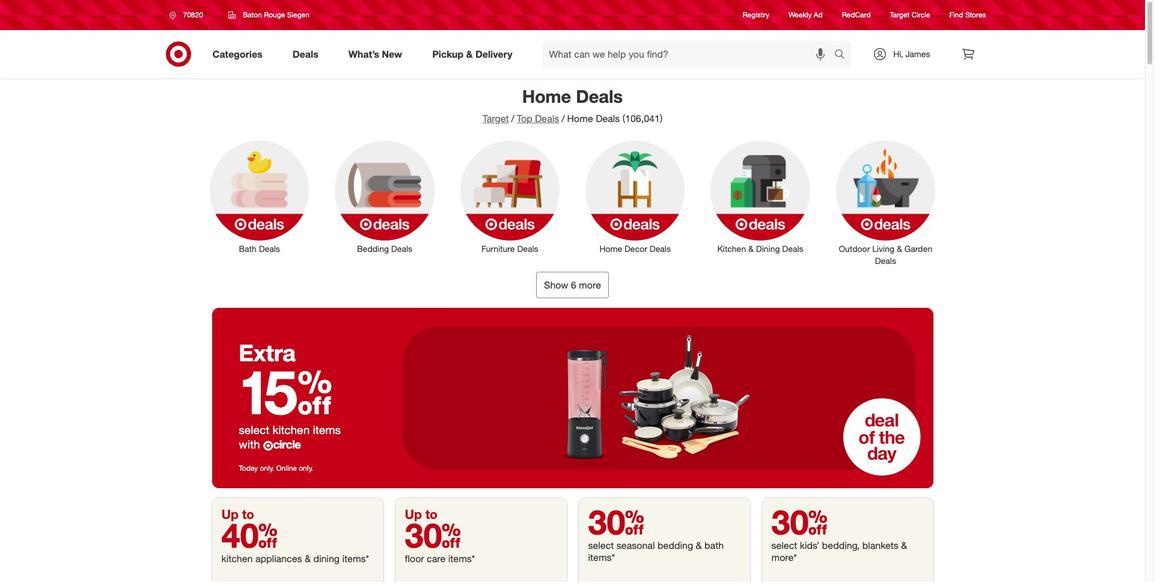 Task type: describe. For each thing, give the bounding box(es) containing it.
baton rouge siegen
[[243, 10, 310, 19]]

kitchen & dining deals link
[[703, 139, 818, 255]]

pickup & delivery
[[432, 48, 513, 60]]

up to for 40
[[222, 506, 254, 522]]

kitchen
[[718, 243, 746, 253]]

30 for 30 select kids' bedding, blankets & more*
[[772, 501, 828, 542]]

outdoor living & garden deals
[[839, 243, 933, 265]]

select for 30 select seasonal bedding & bath items*
[[588, 539, 614, 551]]

deals right top
[[535, 112, 559, 124]]

show 6 more button
[[536, 271, 609, 298]]

bath deals link
[[202, 139, 317, 255]]

new
[[382, 48, 402, 60]]

furniture
[[482, 243, 515, 253]]

top deals link
[[517, 112, 559, 124]]

deals inside "outdoor living & garden deals"
[[875, 255, 896, 265]]

to for 40
[[242, 506, 254, 522]]

furniture deals link
[[452, 139, 568, 255]]

to for 30
[[426, 506, 438, 522]]

target circle
[[890, 10, 931, 19]]

what's new
[[349, 48, 402, 60]]

select kitchen items with
[[239, 423, 341, 451]]

more
[[579, 279, 601, 291]]

bedding
[[658, 539, 693, 551]]

bedding deals
[[357, 243, 412, 253]]

items
[[313, 423, 341, 437]]

select for 30 select kids' bedding, blankets & more*
[[772, 539, 798, 551]]

deals down siegen
[[293, 48, 319, 60]]

kitchen & dining deals
[[718, 243, 804, 253]]

categories
[[213, 48, 263, 60]]

find
[[950, 10, 964, 19]]

show
[[544, 279, 568, 291]]

1 horizontal spatial items*
[[448, 552, 475, 564]]

items* inside 30 select seasonal bedding & bath items*
[[588, 551, 615, 563]]

search button
[[829, 41, 858, 70]]

registry link
[[743, 10, 770, 20]]

find stores link
[[950, 10, 986, 20]]

dining
[[756, 243, 780, 253]]

30 for 30 select seasonal bedding & bath items*
[[588, 501, 644, 542]]

weekly
[[789, 10, 812, 19]]

home decor deals link
[[578, 139, 693, 255]]

pickup & delivery link
[[422, 41, 528, 67]]

target link
[[483, 112, 509, 124]]

6
[[571, 279, 576, 291]]

deals right the decor
[[650, 243, 671, 253]]

target deal of the day image
[[212, 308, 933, 488]]

search
[[829, 49, 858, 61]]

rouge
[[264, 10, 285, 19]]

home deals target / top deals / home deals (106,041)
[[483, 85, 663, 124]]

1 horizontal spatial target
[[890, 10, 910, 19]]

hi, james
[[894, 49, 930, 59]]

0 horizontal spatial kitchen
[[222, 552, 253, 564]]

1 / from the left
[[511, 112, 515, 124]]

care
[[427, 552, 446, 564]]

70820
[[183, 10, 203, 19]]

redcard link
[[842, 10, 871, 20]]

select inside 'select kitchen items with'
[[239, 423, 270, 437]]

baton rouge siegen button
[[221, 4, 317, 26]]

30 select seasonal bedding & bath items*
[[588, 501, 724, 563]]

hi,
[[894, 49, 903, 59]]

with
[[239, 437, 260, 451]]

categories link
[[202, 41, 278, 67]]

bedding
[[357, 243, 389, 253]]

bath
[[239, 243, 257, 253]]

deals right dining
[[782, 243, 804, 253]]

target inside home deals target / top deals / home deals (106,041)
[[483, 112, 509, 124]]

dining
[[314, 552, 340, 564]]

home for decor
[[600, 243, 622, 253]]



Task type: locate. For each thing, give the bounding box(es) containing it.
select left seasonal on the right bottom of page
[[588, 539, 614, 551]]

only. right today
[[260, 464, 274, 473]]

30 inside 30 select kids' bedding, blankets & more*
[[772, 501, 828, 542]]

items*
[[588, 551, 615, 563], [342, 552, 369, 564], [448, 552, 475, 564]]

siegen
[[287, 10, 310, 19]]

&
[[466, 48, 473, 60], [749, 243, 754, 253], [897, 243, 902, 253], [696, 539, 702, 551], [901, 539, 908, 551], [305, 552, 311, 564]]

2 up from the left
[[405, 506, 422, 522]]

30 for 30
[[405, 514, 461, 555]]

1 horizontal spatial up to
[[405, 506, 438, 522]]

weekly ad link
[[789, 10, 823, 20]]

james
[[906, 49, 930, 59]]

to down today
[[242, 506, 254, 522]]

2 to from the left
[[426, 506, 438, 522]]

select inside 30 select kids' bedding, blankets & more*
[[772, 539, 798, 551]]

2 horizontal spatial items*
[[588, 551, 615, 563]]

kitchen
[[273, 423, 310, 437], [222, 552, 253, 564]]

only.
[[260, 464, 274, 473], [299, 464, 313, 473]]

select
[[239, 423, 270, 437], [588, 539, 614, 551], [772, 539, 798, 551]]

30 select kids' bedding, blankets & more*
[[772, 501, 908, 563]]

0 horizontal spatial to
[[242, 506, 254, 522]]

select up with
[[239, 423, 270, 437]]

items* left seasonal on the right bottom of page
[[588, 551, 615, 563]]

deals right 'bath'
[[259, 243, 280, 253]]

registry
[[743, 10, 770, 19]]

2 / from the left
[[562, 112, 565, 124]]

target left top
[[483, 112, 509, 124]]

online
[[276, 464, 297, 473]]

& inside 30 select kids' bedding, blankets & more*
[[901, 539, 908, 551]]

delivery
[[476, 48, 513, 60]]

outdoor
[[839, 243, 870, 253]]

appliances
[[255, 552, 302, 564]]

what's
[[349, 48, 379, 60]]

1 to from the left
[[242, 506, 254, 522]]

deals right bedding
[[391, 243, 412, 253]]

15
[[239, 355, 332, 429]]

bath
[[705, 539, 724, 551]]

outdoor living & garden deals link
[[828, 139, 944, 267]]

deals link
[[282, 41, 334, 67]]

garden
[[905, 243, 933, 253]]

/
[[511, 112, 515, 124], [562, 112, 565, 124]]

2 up to from the left
[[405, 506, 438, 522]]

only. right online
[[299, 464, 313, 473]]

weekly ad
[[789, 10, 823, 19]]

baton
[[243, 10, 262, 19]]

up to down today
[[222, 506, 254, 522]]

1 up to from the left
[[222, 506, 254, 522]]

bath deals
[[239, 243, 280, 253]]

today
[[239, 464, 258, 473]]

what's new link
[[338, 41, 417, 67]]

bedding,
[[822, 539, 860, 551]]

floor care items*
[[405, 552, 475, 564]]

1 vertical spatial target
[[483, 112, 509, 124]]

to
[[242, 506, 254, 522], [426, 506, 438, 522]]

& inside 30 select seasonal bedding & bath items*
[[696, 539, 702, 551]]

pickup
[[432, 48, 464, 60]]

2 horizontal spatial select
[[772, 539, 798, 551]]

home right top deals link
[[567, 112, 593, 124]]

0 horizontal spatial target
[[483, 112, 509, 124]]

up for 30
[[405, 506, 422, 522]]

home left the decor
[[600, 243, 622, 253]]

living
[[873, 243, 895, 253]]

1 horizontal spatial select
[[588, 539, 614, 551]]

1 horizontal spatial only.
[[299, 464, 313, 473]]

kitchen inside 'select kitchen items with'
[[273, 423, 310, 437]]

1 horizontal spatial /
[[562, 112, 565, 124]]

find stores
[[950, 10, 986, 19]]

extra
[[239, 339, 296, 367]]

(106,041)
[[623, 112, 663, 124]]

0 horizontal spatial up
[[222, 506, 239, 522]]

& inside "outdoor living & garden deals"
[[897, 243, 902, 253]]

30 inside 30 select seasonal bedding & bath items*
[[588, 501, 644, 542]]

up to up floor
[[405, 506, 438, 522]]

up to for 30
[[405, 506, 438, 522]]

redcard
[[842, 10, 871, 19]]

2 vertical spatial home
[[600, 243, 622, 253]]

0 horizontal spatial select
[[239, 423, 270, 437]]

today only. online only.
[[239, 464, 313, 473]]

select inside 30 select seasonal bedding & bath items*
[[588, 539, 614, 551]]

items* right care
[[448, 552, 475, 564]]

seasonal
[[617, 539, 655, 551]]

up to
[[222, 506, 254, 522], [405, 506, 438, 522]]

floor
[[405, 552, 424, 564]]

target left circle
[[890, 10, 910, 19]]

0 horizontal spatial /
[[511, 112, 515, 124]]

1 horizontal spatial kitchen
[[273, 423, 310, 437]]

select left kids'
[[772, 539, 798, 551]]

kitchen left 'appliances'
[[222, 552, 253, 564]]

deals
[[293, 48, 319, 60], [576, 85, 623, 107], [535, 112, 559, 124], [596, 112, 620, 124], [259, 243, 280, 253], [391, 243, 412, 253], [517, 243, 538, 253], [650, 243, 671, 253], [782, 243, 804, 253], [875, 255, 896, 265]]

up
[[222, 506, 239, 522], [405, 506, 422, 522]]

circle
[[912, 10, 931, 19]]

to up care
[[426, 506, 438, 522]]

0 horizontal spatial up to
[[222, 506, 254, 522]]

kids'
[[800, 539, 820, 551]]

1 horizontal spatial up
[[405, 506, 422, 522]]

target
[[890, 10, 910, 19], [483, 112, 509, 124]]

2 only. from the left
[[299, 464, 313, 473]]

1 horizontal spatial 30
[[588, 501, 644, 542]]

0 horizontal spatial 30
[[405, 514, 461, 555]]

kitchen up circle
[[273, 423, 310, 437]]

40
[[222, 514, 278, 555]]

2 horizontal spatial 30
[[772, 501, 828, 542]]

more*
[[772, 551, 797, 563]]

30
[[588, 501, 644, 542], [772, 501, 828, 542], [405, 514, 461, 555]]

up for 40
[[222, 506, 239, 522]]

circle
[[273, 437, 301, 451]]

1 only. from the left
[[260, 464, 274, 473]]

0 vertical spatial target
[[890, 10, 910, 19]]

kitchen appliances & dining items*
[[222, 552, 369, 564]]

bedding deals link
[[327, 139, 443, 255]]

70820 button
[[161, 4, 216, 26]]

0 vertical spatial home
[[522, 85, 571, 107]]

stores
[[966, 10, 986, 19]]

/ left top
[[511, 112, 515, 124]]

target circle link
[[890, 10, 931, 20]]

/ right top deals link
[[562, 112, 565, 124]]

0 horizontal spatial only.
[[260, 464, 274, 473]]

deals left (106,041)
[[596, 112, 620, 124]]

deals up (106,041)
[[576, 85, 623, 107]]

furniture deals
[[482, 243, 538, 253]]

1 horizontal spatial to
[[426, 506, 438, 522]]

What can we help you find? suggestions appear below search field
[[542, 41, 838, 67]]

1 up from the left
[[222, 506, 239, 522]]

0 vertical spatial kitchen
[[273, 423, 310, 437]]

1 vertical spatial home
[[567, 112, 593, 124]]

blankets
[[863, 539, 899, 551]]

top
[[517, 112, 532, 124]]

0 horizontal spatial items*
[[342, 552, 369, 564]]

items* right dining
[[342, 552, 369, 564]]

1 vertical spatial kitchen
[[222, 552, 253, 564]]

deals down "living"
[[875, 255, 896, 265]]

home up top deals link
[[522, 85, 571, 107]]

deals right "furniture"
[[517, 243, 538, 253]]

home
[[522, 85, 571, 107], [567, 112, 593, 124], [600, 243, 622, 253]]

ad
[[814, 10, 823, 19]]

home decor deals
[[600, 243, 671, 253]]

decor
[[625, 243, 647, 253]]

show 6 more
[[544, 279, 601, 291]]

home for deals
[[522, 85, 571, 107]]



Task type: vqa. For each thing, say whether or not it's contained in the screenshot.
Give
no



